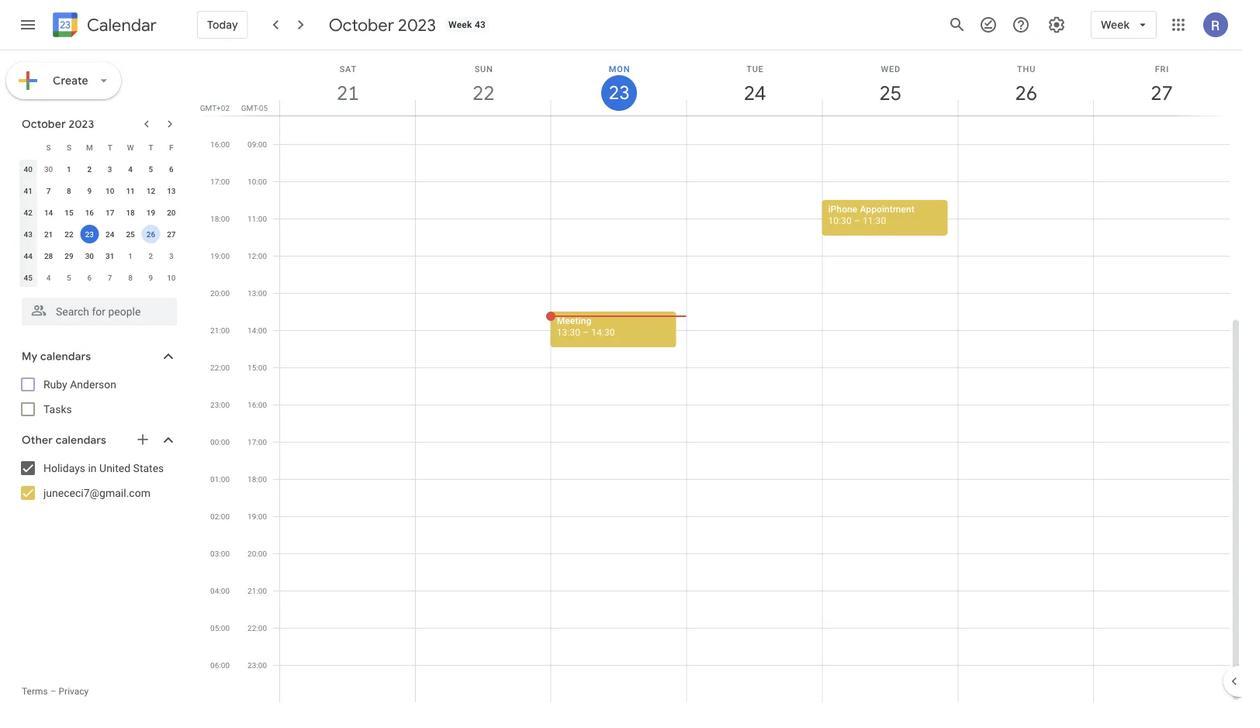 Task type: vqa. For each thing, say whether or not it's contained in the screenshot.
row group containing 40
yes



Task type: describe. For each thing, give the bounding box(es) containing it.
31
[[106, 251, 114, 261]]

1 horizontal spatial 43
[[475, 19, 486, 30]]

1 vertical spatial 21:00
[[248, 587, 267, 596]]

other
[[22, 434, 53, 448]]

0 vertical spatial 5
[[149, 165, 153, 174]]

18
[[126, 208, 135, 217]]

1 horizontal spatial 23:00
[[248, 661, 267, 671]]

01:00
[[210, 475, 230, 484]]

november 7 element
[[101, 269, 119, 287]]

today
[[207, 18, 238, 32]]

0 vertical spatial 2
[[87, 165, 92, 174]]

tue
[[747, 64, 764, 74]]

27 column header
[[1094, 50, 1230, 116]]

terms – privacy
[[22, 687, 89, 698]]

settings menu image
[[1048, 16, 1066, 34]]

thu 26
[[1014, 64, 1037, 106]]

14:00
[[248, 326, 267, 335]]

grid containing 21
[[199, 50, 1243, 704]]

28
[[44, 251, 53, 261]]

november 8 element
[[121, 269, 140, 287]]

terms link
[[22, 687, 48, 698]]

my
[[22, 350, 38, 364]]

06:00
[[210, 661, 230, 671]]

– inside iphone appointment 10:30 – 11:30
[[854, 215, 861, 226]]

week button
[[1091, 6, 1157, 43]]

0 horizontal spatial october 2023
[[22, 117, 94, 131]]

privacy link
[[59, 687, 89, 698]]

40
[[24, 165, 32, 174]]

12 element
[[142, 182, 160, 200]]

wed 25
[[879, 64, 901, 106]]

create
[[53, 74, 88, 88]]

14 element
[[39, 203, 58, 222]]

anderson
[[70, 378, 116, 391]]

m
[[86, 143, 93, 152]]

21 inside column header
[[336, 80, 358, 106]]

12:00
[[248, 251, 267, 261]]

25 inside "wed 25"
[[879, 80, 901, 106]]

28 element
[[39, 247, 58, 265]]

1 vertical spatial 7
[[108, 273, 112, 282]]

tasks
[[43, 403, 72, 416]]

44
[[24, 251, 32, 261]]

– inside meeting 13:30 – 14:30
[[583, 327, 589, 338]]

26 link
[[1009, 75, 1044, 111]]

5 inside november 5 element
[[67, 273, 71, 282]]

13:30
[[557, 327, 581, 338]]

22 inside column header
[[472, 80, 494, 106]]

05
[[259, 103, 268, 113]]

30 element
[[80, 247, 99, 265]]

21 element
[[39, 225, 58, 244]]

meeting
[[557, 315, 592, 326]]

22 element
[[60, 225, 78, 244]]

row containing 41
[[18, 180, 182, 202]]

30 for 30 element
[[85, 251, 94, 261]]

26 element
[[142, 225, 160, 244]]

9 inside 'november 9' element
[[149, 273, 153, 282]]

in
[[88, 462, 97, 475]]

10 for the november 10 element
[[167, 273, 176, 282]]

0 vertical spatial 4
[[128, 165, 133, 174]]

holidays in united states
[[43, 462, 164, 475]]

12
[[146, 186, 155, 196]]

02:00
[[210, 512, 230, 522]]

1 inside november 1 element
[[128, 251, 133, 261]]

week 43
[[449, 19, 486, 30]]

0 horizontal spatial 6
[[87, 273, 92, 282]]

iphone
[[828, 204, 858, 215]]

26 inside 26 element
[[146, 230, 155, 239]]

27 inside row
[[167, 230, 176, 239]]

23 column header
[[551, 50, 687, 116]]

1 vertical spatial 22:00
[[248, 624, 267, 633]]

22 link
[[466, 75, 502, 111]]

10 element
[[101, 182, 119, 200]]

1 t from the left
[[108, 143, 112, 152]]

16 element
[[80, 203, 99, 222]]

1 horizontal spatial october 2023
[[329, 14, 436, 36]]

0 vertical spatial 19:00
[[210, 251, 230, 261]]

0 vertical spatial 9
[[87, 186, 92, 196]]

row containing s
[[18, 137, 182, 158]]

november 2 element
[[142, 247, 160, 265]]

ruby
[[43, 378, 67, 391]]

create button
[[6, 62, 121, 99]]

0 horizontal spatial 4
[[46, 273, 51, 282]]

gmt+02
[[200, 103, 230, 113]]

states
[[133, 462, 164, 475]]

appointment
[[860, 204, 915, 215]]

0 vertical spatial 1
[[67, 165, 71, 174]]

november 3 element
[[162, 247, 181, 265]]

other calendars button
[[3, 428, 192, 453]]

26 inside 26 column header
[[1014, 80, 1037, 106]]

november 10 element
[[162, 269, 181, 287]]

thu
[[1018, 64, 1036, 74]]

10 for 10 element
[[106, 186, 114, 196]]

iphone appointment 10:30 – 11:30
[[828, 204, 915, 226]]

0 horizontal spatial 20:00
[[210, 289, 230, 298]]

0 horizontal spatial 18:00
[[210, 214, 230, 224]]

11:00
[[248, 214, 267, 224]]

10:30
[[828, 215, 852, 226]]

0 vertical spatial 22:00
[[210, 363, 230, 373]]

gmt-05
[[241, 103, 268, 113]]

41
[[24, 186, 32, 196]]

0 vertical spatial 21:00
[[210, 326, 230, 335]]

0 vertical spatial 23:00
[[210, 400, 230, 410]]

calendars for my calendars
[[40, 350, 91, 364]]

tue 24
[[743, 64, 765, 106]]

my calendars list
[[3, 373, 192, 422]]

0 vertical spatial 7
[[46, 186, 51, 196]]

1 horizontal spatial 6
[[169, 165, 174, 174]]

24 element
[[101, 225, 119, 244]]

15:00
[[248, 363, 267, 373]]

junececi7@gmail.com
[[43, 487, 150, 500]]

1 horizontal spatial 3
[[169, 251, 174, 261]]

1 horizontal spatial 2
[[149, 251, 153, 261]]

united
[[99, 462, 131, 475]]

10:00
[[248, 177, 267, 186]]

2 t from the left
[[149, 143, 153, 152]]

23 inside mon 23
[[608, 81, 629, 105]]

ruby anderson
[[43, 378, 116, 391]]

terms
[[22, 687, 48, 698]]

17
[[106, 208, 114, 217]]

03:00
[[210, 549, 230, 559]]

november 5 element
[[60, 269, 78, 287]]

w
[[127, 143, 134, 152]]

other calendars
[[22, 434, 106, 448]]

0 horizontal spatial october
[[22, 117, 66, 131]]

1 vertical spatial 16:00
[[248, 400, 267, 410]]

19 element
[[142, 203, 160, 222]]

04:00
[[210, 587, 230, 596]]

week for week 43
[[449, 19, 472, 30]]

20
[[167, 208, 176, 217]]

42
[[24, 208, 32, 217]]

2 vertical spatial –
[[50, 687, 56, 698]]

sat 21
[[336, 64, 358, 106]]

today button
[[197, 6, 248, 43]]

14:30
[[592, 327, 615, 338]]

25 link
[[873, 75, 909, 111]]



Task type: locate. For each thing, give the bounding box(es) containing it.
25
[[879, 80, 901, 106], [126, 230, 135, 239]]

row containing 40
[[18, 158, 182, 180]]

1 horizontal spatial 21:00
[[248, 587, 267, 596]]

1 horizontal spatial 4
[[128, 165, 133, 174]]

26 column header
[[958, 50, 1094, 116]]

1 horizontal spatial week
[[1101, 18, 1130, 32]]

2 s from the left
[[67, 143, 71, 152]]

45
[[24, 273, 32, 282]]

0 horizontal spatial 9
[[87, 186, 92, 196]]

22:00 left the 15:00
[[210, 363, 230, 373]]

1 vertical spatial 21
[[44, 230, 53, 239]]

2 left november 3 element
[[149, 251, 153, 261]]

00:00
[[210, 438, 230, 447]]

november 6 element
[[80, 269, 99, 287]]

1 vertical spatial 26
[[146, 230, 155, 239]]

2 row from the top
[[18, 158, 182, 180]]

meeting 13:30 – 14:30
[[557, 315, 615, 338]]

8 right november 7 element
[[128, 273, 133, 282]]

17 element
[[101, 203, 119, 222]]

11 element
[[121, 182, 140, 200]]

calendar heading
[[84, 14, 157, 36]]

9 right november 8 element
[[149, 273, 153, 282]]

s left m
[[67, 143, 71, 152]]

27 inside column header
[[1150, 80, 1172, 106]]

1 horizontal spatial 10
[[167, 273, 176, 282]]

1 horizontal spatial 30
[[85, 251, 94, 261]]

24
[[743, 80, 765, 106], [106, 230, 114, 239]]

30 right '40'
[[44, 165, 53, 174]]

10 left 11
[[106, 186, 114, 196]]

6 right november 5 element
[[87, 273, 92, 282]]

0 horizontal spatial t
[[108, 143, 112, 152]]

0 vertical spatial 24
[[743, 80, 765, 106]]

23:00 up 00:00
[[210, 400, 230, 410]]

19:00 right 02:00
[[248, 512, 267, 522]]

november 1 element
[[121, 247, 140, 265]]

23 cell
[[79, 224, 100, 245]]

22
[[472, 80, 494, 106], [65, 230, 73, 239]]

8
[[67, 186, 71, 196], [128, 273, 133, 282]]

row group
[[18, 158, 182, 289]]

24 right 23 cell
[[106, 230, 114, 239]]

17:00 left the '10:00'
[[210, 177, 230, 186]]

24 inside column header
[[743, 80, 765, 106]]

11
[[126, 186, 135, 196]]

24 down tue
[[743, 80, 765, 106]]

1 horizontal spatial 21
[[336, 80, 358, 106]]

0 horizontal spatial 8
[[67, 186, 71, 196]]

27 link
[[1144, 75, 1180, 111]]

7 left november 8 element
[[108, 273, 112, 282]]

3 row from the top
[[18, 180, 182, 202]]

26 right 25 element
[[146, 230, 155, 239]]

week up "22" column header
[[449, 19, 472, 30]]

s
[[46, 143, 51, 152], [67, 143, 71, 152]]

30
[[44, 165, 53, 174], [85, 251, 94, 261]]

23 right 22 element
[[85, 230, 94, 239]]

5 row from the top
[[18, 224, 182, 245]]

0 horizontal spatial 2023
[[69, 117, 94, 131]]

november 9 element
[[142, 269, 160, 287]]

10 right 'november 9' element
[[167, 273, 176, 282]]

–
[[854, 215, 861, 226], [583, 327, 589, 338], [50, 687, 56, 698]]

23, today element
[[80, 225, 99, 244]]

other calendars list
[[3, 456, 192, 506]]

16:00 down the 15:00
[[248, 400, 267, 410]]

1 horizontal spatial 20:00
[[248, 549, 267, 559]]

october up september 30 element
[[22, 117, 66, 131]]

0 vertical spatial 8
[[67, 186, 71, 196]]

1 vertical spatial october 2023
[[22, 117, 94, 131]]

1 s from the left
[[46, 143, 51, 152]]

0 vertical spatial calendars
[[40, 350, 91, 364]]

19:00 left the 12:00
[[210, 251, 230, 261]]

4
[[128, 165, 133, 174], [46, 273, 51, 282]]

1 vertical spatial 4
[[46, 273, 51, 282]]

1 horizontal spatial 5
[[149, 165, 153, 174]]

october
[[329, 14, 394, 36], [22, 117, 66, 131]]

1 horizontal spatial 22:00
[[248, 624, 267, 633]]

week for week
[[1101, 18, 1130, 32]]

calendar
[[87, 14, 157, 36]]

calendars for other calendars
[[56, 434, 106, 448]]

1 horizontal spatial 26
[[1014, 80, 1037, 106]]

1 vertical spatial 18:00
[[248, 475, 267, 484]]

1 vertical spatial 10
[[167, 273, 176, 282]]

9 left 10 element
[[87, 186, 92, 196]]

1 vertical spatial 8
[[128, 273, 133, 282]]

my calendars
[[22, 350, 91, 364]]

2023 left week 43
[[398, 14, 436, 36]]

fri 27
[[1150, 64, 1172, 106]]

row group inside october 2023 grid
[[18, 158, 182, 289]]

4 left november 5 element
[[46, 273, 51, 282]]

t right w
[[149, 143, 153, 152]]

21 left 22 element
[[44, 230, 53, 239]]

1 horizontal spatial 1
[[128, 251, 133, 261]]

1 vertical spatial 20:00
[[248, 549, 267, 559]]

0 vertical spatial october
[[329, 14, 394, 36]]

0 horizontal spatial 26
[[146, 230, 155, 239]]

26 down thu
[[1014, 80, 1037, 106]]

6
[[169, 165, 174, 174], [87, 273, 92, 282]]

0 horizontal spatial 23:00
[[210, 400, 230, 410]]

0 vertical spatial 10
[[106, 186, 114, 196]]

holidays
[[43, 462, 85, 475]]

sat
[[340, 64, 357, 74]]

0 horizontal spatial 16:00
[[210, 140, 230, 149]]

1 horizontal spatial 27
[[1150, 80, 1172, 106]]

0 horizontal spatial 2
[[87, 165, 92, 174]]

0 horizontal spatial 43
[[24, 230, 32, 239]]

1 vertical spatial 23
[[85, 230, 94, 239]]

row containing 45
[[18, 267, 182, 289]]

0 vertical spatial 18:00
[[210, 214, 230, 224]]

1 horizontal spatial 2023
[[398, 14, 436, 36]]

wed
[[881, 64, 901, 74]]

0 vertical spatial 30
[[44, 165, 53, 174]]

1 left november 2 element on the top of page
[[128, 251, 133, 261]]

1 vertical spatial 5
[[67, 273, 71, 282]]

october 2023 up m
[[22, 117, 94, 131]]

15 element
[[60, 203, 78, 222]]

0 vertical spatial 22
[[472, 80, 494, 106]]

13:00
[[248, 289, 267, 298]]

11:30
[[863, 215, 887, 226]]

16
[[85, 208, 94, 217]]

0 vertical spatial 27
[[1150, 80, 1172, 106]]

2023 up m
[[69, 117, 94, 131]]

0 horizontal spatial 30
[[44, 165, 53, 174]]

0 horizontal spatial 17:00
[[210, 177, 230, 186]]

29
[[65, 251, 73, 261]]

19:00
[[210, 251, 230, 261], [248, 512, 267, 522]]

26 cell
[[141, 224, 161, 245]]

22:00 right 05:00 on the bottom left of page
[[248, 624, 267, 633]]

23 down mon
[[608, 81, 629, 105]]

row group containing 40
[[18, 158, 182, 289]]

0 horizontal spatial 22
[[65, 230, 73, 239]]

calendars inside dropdown button
[[56, 434, 106, 448]]

43 left 21 element
[[24, 230, 32, 239]]

f
[[169, 143, 174, 152]]

mon 23
[[608, 64, 630, 105]]

16:00 down gmt+02
[[210, 140, 230, 149]]

0 horizontal spatial 23
[[85, 230, 94, 239]]

25 down wed
[[879, 80, 901, 106]]

0 horizontal spatial 27
[[167, 230, 176, 239]]

20:00 right 03:00
[[248, 549, 267, 559]]

1 horizontal spatial october
[[329, 14, 394, 36]]

20 element
[[162, 203, 181, 222]]

43
[[475, 19, 486, 30], [24, 230, 32, 239]]

21 column header
[[279, 50, 416, 116]]

sun 22
[[472, 64, 494, 106]]

week right settings menu image
[[1101, 18, 1130, 32]]

30 right 29 element
[[85, 251, 94, 261]]

privacy
[[59, 687, 89, 698]]

24 inside october 2023 grid
[[106, 230, 114, 239]]

– right terms
[[50, 687, 56, 698]]

september 30 element
[[39, 160, 58, 179]]

5 right november 4 element
[[67, 273, 71, 282]]

43 inside october 2023 grid
[[24, 230, 32, 239]]

29 element
[[60, 247, 78, 265]]

row containing 44
[[18, 245, 182, 267]]

october 2023
[[329, 14, 436, 36], [22, 117, 94, 131]]

25 inside october 2023 grid
[[126, 230, 135, 239]]

1 horizontal spatial 24
[[743, 80, 765, 106]]

calendars up "ruby"
[[40, 350, 91, 364]]

17:00 right 00:00
[[248, 438, 267, 447]]

0 horizontal spatial week
[[449, 19, 472, 30]]

t
[[108, 143, 112, 152], [149, 143, 153, 152]]

1 vertical spatial 2023
[[69, 117, 94, 131]]

19
[[146, 208, 155, 217]]

25 element
[[121, 225, 140, 244]]

15
[[65, 208, 73, 217]]

24 column header
[[687, 50, 823, 116]]

november 4 element
[[39, 269, 58, 287]]

main drawer image
[[19, 16, 37, 34]]

1 vertical spatial 19:00
[[248, 512, 267, 522]]

row containing 42
[[18, 202, 182, 224]]

1 horizontal spatial 9
[[149, 273, 153, 282]]

0 vertical spatial october 2023
[[329, 14, 436, 36]]

4 up 11 element
[[128, 165, 133, 174]]

1 vertical spatial 23:00
[[248, 661, 267, 671]]

21 down the sat
[[336, 80, 358, 106]]

27 right 26 element
[[167, 230, 176, 239]]

13 element
[[162, 182, 181, 200]]

1
[[67, 165, 71, 174], [128, 251, 133, 261]]

9
[[87, 186, 92, 196], [149, 273, 153, 282]]

0 vertical spatial 17:00
[[210, 177, 230, 186]]

18:00 right 01:00
[[248, 475, 267, 484]]

1 horizontal spatial –
[[583, 327, 589, 338]]

20:00 left 13:00
[[210, 289, 230, 298]]

8 up the 15 element
[[67, 186, 71, 196]]

0 horizontal spatial 1
[[67, 165, 71, 174]]

1 vertical spatial 6
[[87, 273, 92, 282]]

mon
[[609, 64, 630, 74]]

2023
[[398, 14, 436, 36], [69, 117, 94, 131]]

0 vertical spatial 3
[[108, 165, 112, 174]]

4 row from the top
[[18, 202, 182, 224]]

sun
[[475, 64, 493, 74]]

0 vertical spatial 16:00
[[210, 140, 230, 149]]

23:00
[[210, 400, 230, 410], [248, 661, 267, 671]]

21 inside october 2023 grid
[[44, 230, 53, 239]]

18 element
[[121, 203, 140, 222]]

0 horizontal spatial 5
[[67, 273, 71, 282]]

23 inside "element"
[[85, 230, 94, 239]]

october 2023 grid
[[15, 137, 182, 289]]

0 vertical spatial 6
[[169, 165, 174, 174]]

add other calendars image
[[135, 432, 151, 448]]

21:00 right the 04:00
[[248, 587, 267, 596]]

2 down m
[[87, 165, 92, 174]]

5
[[149, 165, 153, 174], [67, 273, 71, 282]]

5 up '12' element
[[149, 165, 153, 174]]

1 horizontal spatial 17:00
[[248, 438, 267, 447]]

2 horizontal spatial –
[[854, 215, 861, 226]]

6 row from the top
[[18, 245, 182, 267]]

10 inside the november 10 element
[[167, 273, 176, 282]]

27 down fri
[[1150, 80, 1172, 106]]

21
[[336, 80, 358, 106], [44, 230, 53, 239]]

0 horizontal spatial 19:00
[[210, 251, 230, 261]]

0 vertical spatial 21
[[336, 80, 358, 106]]

43 up sun
[[475, 19, 486, 30]]

22 inside row group
[[65, 230, 73, 239]]

gmt-
[[241, 103, 259, 113]]

30 for september 30 element
[[44, 165, 53, 174]]

1 vertical spatial october
[[22, 117, 66, 131]]

1 horizontal spatial 18:00
[[248, 475, 267, 484]]

1 vertical spatial 1
[[128, 251, 133, 261]]

7 row from the top
[[18, 267, 182, 289]]

1 vertical spatial calendars
[[56, 434, 106, 448]]

0 horizontal spatial s
[[46, 143, 51, 152]]

18:00
[[210, 214, 230, 224], [248, 475, 267, 484]]

grid
[[199, 50, 1243, 704]]

1 right september 30 element
[[67, 165, 71, 174]]

week inside popup button
[[1101, 18, 1130, 32]]

7 right 41 at the left top of page
[[46, 186, 51, 196]]

0 horizontal spatial 21
[[44, 230, 53, 239]]

calendar element
[[50, 9, 157, 43]]

22 right 21 element
[[65, 230, 73, 239]]

31 element
[[101, 247, 119, 265]]

t right m
[[108, 143, 112, 152]]

23 link
[[602, 75, 637, 111]]

09:00
[[248, 140, 267, 149]]

0 horizontal spatial 25
[[126, 230, 135, 239]]

0 vertical spatial 2023
[[398, 14, 436, 36]]

1 horizontal spatial 19:00
[[248, 512, 267, 522]]

10
[[106, 186, 114, 196], [167, 273, 176, 282]]

1 vertical spatial 22
[[65, 230, 73, 239]]

1 vertical spatial 9
[[149, 273, 153, 282]]

october 2023 up the sat
[[329, 14, 436, 36]]

row
[[18, 137, 182, 158], [18, 158, 182, 180], [18, 180, 182, 202], [18, 202, 182, 224], [18, 224, 182, 245], [18, 245, 182, 267], [18, 267, 182, 289]]

calendars inside dropdown button
[[40, 350, 91, 364]]

None search field
[[0, 292, 192, 326]]

14
[[44, 208, 53, 217]]

0 vertical spatial –
[[854, 215, 861, 226]]

– left '11:30'
[[854, 215, 861, 226]]

0 horizontal spatial 10
[[106, 186, 114, 196]]

21:00 left 14:00
[[210, 326, 230, 335]]

1 vertical spatial 17:00
[[248, 438, 267, 447]]

22 down sun
[[472, 80, 494, 106]]

row containing 43
[[18, 224, 182, 245]]

1 vertical spatial 25
[[126, 230, 135, 239]]

Search for people text field
[[31, 298, 168, 326]]

3 right november 2 element on the top of page
[[169, 251, 174, 261]]

calendars up in
[[56, 434, 106, 448]]

6 up 13 element
[[169, 165, 174, 174]]

s up september 30 element
[[46, 143, 51, 152]]

22 column header
[[415, 50, 552, 116]]

10 inside 10 element
[[106, 186, 114, 196]]

21 link
[[330, 75, 366, 111]]

24 link
[[737, 75, 773, 111]]

– down meeting
[[583, 327, 589, 338]]

18:00 left '11:00'
[[210, 214, 230, 224]]

2
[[87, 165, 92, 174], [149, 251, 153, 261]]

25 column header
[[822, 50, 959, 116]]

october up the sat
[[329, 14, 394, 36]]

05:00
[[210, 624, 230, 633]]

fri
[[1155, 64, 1170, 74]]

1 row from the top
[[18, 137, 182, 158]]

27 element
[[162, 225, 181, 244]]

25 right the 24 element
[[126, 230, 135, 239]]

my calendars button
[[3, 345, 192, 369]]

13
[[167, 186, 176, 196]]

7
[[46, 186, 51, 196], [108, 273, 112, 282]]

23:00 right 06:00
[[248, 661, 267, 671]]

3 up 10 element
[[108, 165, 112, 174]]

26
[[1014, 80, 1037, 106], [146, 230, 155, 239]]

1 horizontal spatial 7
[[108, 273, 112, 282]]

0 horizontal spatial 24
[[106, 230, 114, 239]]

16:00
[[210, 140, 230, 149], [248, 400, 267, 410]]



